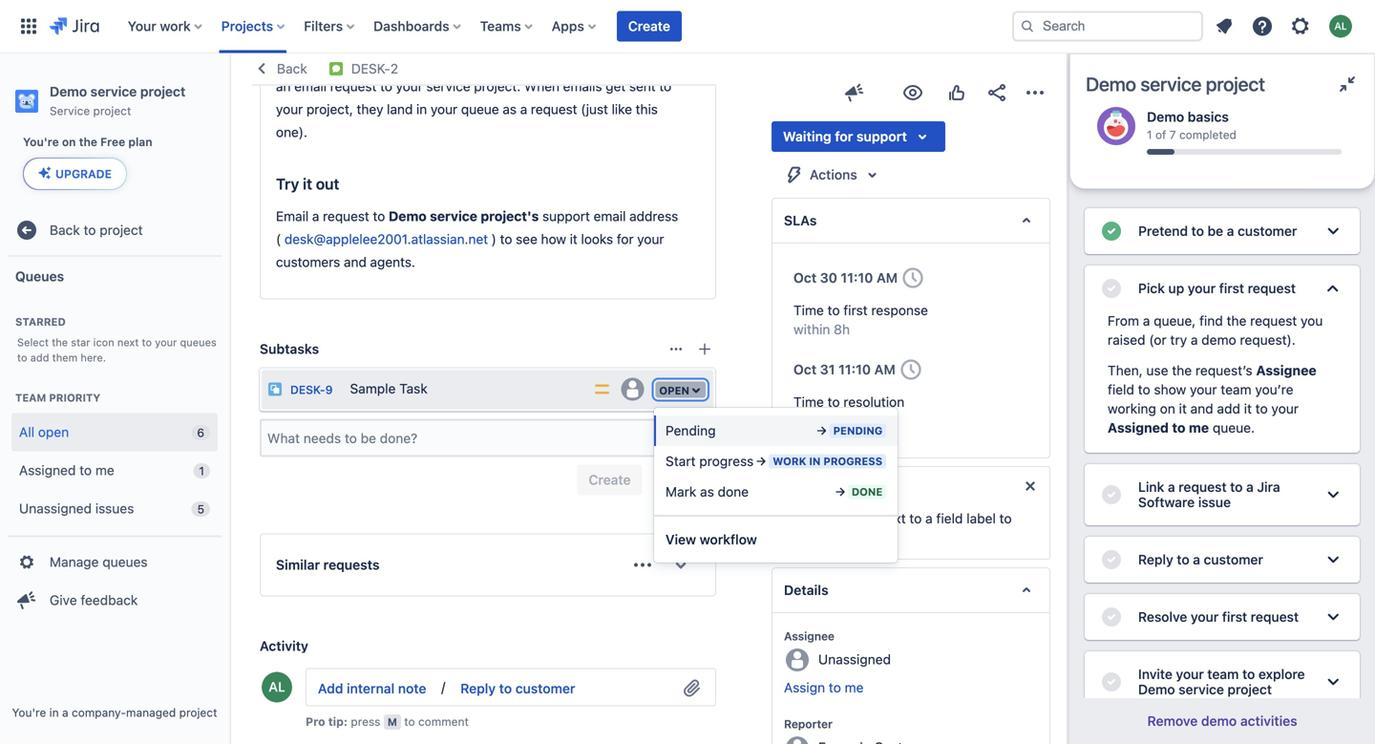 Task type: vqa. For each thing, say whether or not it's contained in the screenshot.
settings to the bottom
no



Task type: locate. For each thing, give the bounding box(es) containing it.
1 vertical spatial am
[[875, 362, 896, 377]]

reply up "resolve"
[[1139, 552, 1174, 568]]

try it out
[[276, 175, 340, 193]]

checked image
[[1101, 220, 1124, 243], [1101, 606, 1124, 629], [1101, 671, 1124, 694]]

2 horizontal spatial for
[[835, 129, 854, 144]]

2 time from the top
[[794, 394, 824, 410]]

the up them
[[52, 336, 68, 349]]

to up unassigned issues at the bottom left of page
[[79, 463, 92, 478]]

unassigned inside 'team priority' group
[[19, 501, 92, 517]]

email down easiest
[[294, 78, 327, 94]]

invite your team to explore demo service project button
[[1085, 652, 1360, 713]]

pick up your first request
[[1139, 280, 1296, 296]]

you're for you're on the free plan
[[23, 135, 59, 149]]

0 horizontal spatial pending
[[666, 423, 716, 439]]

of
[[1156, 128, 1167, 141]]

0 horizontal spatial in
[[49, 706, 59, 719]]

1 horizontal spatial on
[[818, 511, 834, 526]]

checked image left "reply to a customer"
[[1101, 548, 1124, 571]]

2 horizontal spatial on
[[1160, 401, 1176, 417]]

0 horizontal spatial next
[[117, 336, 139, 349]]

chevron image inside resolve your first request dropdown button
[[1322, 606, 1345, 629]]

desk-9 link
[[290, 383, 333, 397]]

your inside starred select the star icon next to your queues to add them here.
[[155, 336, 177, 349]]

project inside invite your team to explore demo service project
[[1228, 682, 1273, 697]]

tip:
[[328, 715, 348, 728]]

click
[[784, 511, 815, 526]]

desk- right issue type: sub-task image
[[290, 383, 325, 397]]

field left label at the right bottom of the page
[[937, 511, 963, 526]]

pending down resolution
[[834, 425, 883, 437]]

11:10
[[841, 270, 874, 286], [839, 362, 871, 377]]

group containing manage queues
[[8, 536, 222, 625]]

1 horizontal spatial 1
[[1147, 128, 1153, 141]]

first left newest first image
[[661, 665, 686, 681]]

the for starred select the star icon next to your queues to add them here.
[[52, 336, 68, 349]]

your inside invite your team to explore demo service project
[[1177, 666, 1205, 682]]

2 vertical spatial checked image
[[1101, 548, 1124, 571]]

request
[[516, 56, 562, 71], [330, 78, 377, 94], [531, 101, 578, 117], [323, 208, 369, 224], [1248, 280, 1296, 296], [1251, 313, 1298, 329], [1179, 479, 1227, 495], [1251, 609, 1299, 625]]

oct
[[794, 270, 817, 286], [794, 362, 817, 377]]

me inside button
[[845, 680, 864, 696]]

working
[[1108, 401, 1157, 417]]

back link
[[248, 54, 313, 84]]

demo service project
[[1086, 73, 1266, 95]]

1 vertical spatial in
[[810, 455, 821, 468]]

1 horizontal spatial support
[[857, 129, 908, 144]]

demo up service
[[50, 84, 87, 99]]

desk- for 2
[[351, 61, 391, 76]]

issues
[[95, 501, 134, 517]]

pinned fields
[[784, 478, 868, 494]]

jira image
[[50, 15, 99, 38], [50, 15, 99, 38]]

on down service
[[62, 135, 76, 149]]

0 horizontal spatial me
[[95, 463, 114, 478]]

next right icon
[[117, 336, 139, 349]]

all open
[[19, 424, 69, 440]]

1 vertical spatial you're
[[12, 706, 46, 719]]

assign to me button
[[784, 678, 1031, 698]]

select
[[17, 336, 49, 349]]

for inside the easiest way for your customer's to request help is by sending an email request to your service project. when emails get sent to your project, they land in your queue as a request (just like this one).
[[377, 56, 394, 71]]

star
[[71, 336, 90, 349]]

queues
[[15, 268, 64, 284]]

progress bar
[[1147, 149, 1342, 155]]

1 vertical spatial queues
[[102, 554, 148, 570]]

1 vertical spatial desk-
[[290, 383, 325, 397]]

1 horizontal spatial and
[[1191, 401, 1214, 417]]

in right work
[[810, 455, 821, 468]]

2 vertical spatial me
[[845, 680, 864, 696]]

0 horizontal spatial on
[[62, 135, 76, 149]]

time up within 16h button
[[794, 394, 824, 410]]

customer's
[[428, 56, 496, 71]]

0 horizontal spatial reply
[[461, 681, 496, 696]]

2 horizontal spatial in
[[810, 455, 821, 468]]

the right find
[[1227, 313, 1247, 329]]

to right )
[[500, 231, 512, 247]]

0 horizontal spatial queues
[[102, 554, 148, 570]]

you're
[[1256, 382, 1294, 397]]

to up 8h
[[828, 302, 840, 318]]

land
[[387, 101, 413, 117]]

1 time from the top
[[794, 302, 824, 318]]

issue
[[1199, 494, 1232, 510]]

clockicon image
[[898, 263, 929, 293], [896, 354, 927, 385]]

1 horizontal spatial email
[[594, 208, 626, 224]]

checked image for reply
[[1101, 548, 1124, 571]]

demo inside button
[[1202, 713, 1237, 729]]

mark as done
[[666, 484, 749, 500]]

assign
[[784, 680, 826, 696]]

it inside ) to see how it looks for your customers and agents.
[[570, 231, 578, 247]]

field down then,
[[1108, 382, 1135, 397]]

demo down invite your team to explore demo service project dropdown button
[[1202, 713, 1237, 729]]

0 horizontal spatial and
[[344, 254, 367, 270]]

me for assigned to me
[[95, 463, 114, 478]]

internal
[[347, 681, 395, 696]]

1 chevron image from the top
[[1322, 220, 1345, 243]]

reply to a customer
[[1139, 552, 1264, 568]]

emails
[[563, 78, 602, 94]]

on up pinning. at the right bottom
[[818, 511, 834, 526]]

0 vertical spatial am
[[877, 270, 898, 286]]

1 left of
[[1147, 128, 1153, 141]]

0 horizontal spatial as
[[503, 101, 517, 117]]

your left queue
[[431, 101, 458, 117]]

0 vertical spatial reply
[[1139, 552, 1174, 568]]

0 horizontal spatial assigned
[[19, 463, 76, 478]]

1 horizontal spatial reply
[[1139, 552, 1174, 568]]

your down copy link to issue image on the left of page
[[396, 78, 423, 94]]

banner containing your work
[[0, 0, 1376, 54]]

easiest
[[303, 56, 346, 71]]

1 checked image from the top
[[1101, 277, 1124, 300]]

0 vertical spatial 1
[[1147, 128, 1153, 141]]

response
[[872, 302, 929, 318]]

to left be in the top of the page
[[1192, 223, 1205, 239]]

queues up the 'give feedback' button
[[102, 554, 148, 570]]

11:10 right 30 at the top right of the page
[[841, 270, 874, 286]]

them
[[52, 351, 78, 364]]

as down project.
[[503, 101, 517, 117]]

0 vertical spatial desk-
[[351, 61, 391, 76]]

0 horizontal spatial unassigned
[[19, 501, 92, 517]]

explore
[[1259, 666, 1306, 682]]

time inside time to resolution within 16h
[[794, 394, 824, 410]]

chevron image for pick up your first request
[[1322, 277, 1345, 300]]

1 vertical spatial and
[[1191, 401, 1214, 417]]

2 vertical spatial checked image
[[1101, 671, 1124, 694]]

me inside then, use the request's assignee field to show your team you're working on it and add it to your assigned to me queue.
[[1189, 420, 1210, 436]]

0 vertical spatial me
[[1189, 420, 1210, 436]]

give feedback button
[[8, 581, 222, 620]]

time up within 8h 'button'
[[794, 302, 824, 318]]

newest first
[[610, 665, 686, 681]]

support inside dropdown button
[[857, 129, 908, 144]]

email
[[276, 208, 309, 224]]

2 checked image from the top
[[1101, 606, 1124, 629]]

invite
[[1139, 666, 1173, 682]]

chevron image inside link a request to a jira software issue dropdown button
[[1322, 483, 1345, 506]]

0 vertical spatial clockicon image
[[898, 263, 929, 293]]

the inside starred select the star icon next to your queues to add them here.
[[52, 336, 68, 349]]

1 vertical spatial checked image
[[1101, 483, 1124, 506]]

for inside ) to see how it looks for your customers and agents.
[[617, 231, 634, 247]]

back for back to project
[[50, 222, 80, 238]]

customer left newest
[[516, 681, 576, 696]]

1 vertical spatial clockicon image
[[896, 354, 927, 385]]

4 chevron image from the top
[[1322, 671, 1345, 694]]

checked image for resolve
[[1101, 606, 1124, 629]]

within left 16h
[[794, 413, 831, 429]]

0 vertical spatial checked image
[[1101, 277, 1124, 300]]

field
[[1108, 382, 1135, 397], [937, 511, 963, 526]]

first up find
[[1220, 280, 1245, 296]]

checked image left "resolve"
[[1101, 606, 1124, 629]]

checked image inside reply to a customer dropdown button
[[1101, 548, 1124, 571]]

a inside next to a field label to start pinning.
[[926, 511, 933, 526]]

clockicon image up response
[[898, 263, 929, 293]]

1 horizontal spatial add
[[1218, 401, 1241, 417]]

banner
[[0, 0, 1376, 54]]

add inside then, use the request's assignee field to show your team you're working on it and add it to your assigned to me queue.
[[1218, 401, 1241, 417]]

add internal note
[[318, 681, 427, 696]]

back inside 'back to project' link
[[50, 222, 80, 238]]

1 horizontal spatial assignee
[[1257, 363, 1317, 378]]

slas element
[[772, 198, 1051, 244]]

chevron image inside invite your team to explore demo service project dropdown button
[[1322, 671, 1345, 694]]

actions
[[810, 167, 858, 182]]

chevron image for reply to a customer
[[1322, 548, 1345, 571]]

unassigned
[[19, 501, 92, 517], [819, 652, 891, 667]]

in
[[417, 101, 427, 117], [810, 455, 821, 468], [49, 706, 59, 719]]

checked image inside link a request to a jira software issue dropdown button
[[1101, 483, 1124, 506]]

checked image
[[1101, 277, 1124, 300], [1101, 483, 1124, 506], [1101, 548, 1124, 571]]

chevron image inside reply to a customer dropdown button
[[1322, 548, 1345, 571]]

1 up the 5
[[199, 464, 204, 478]]

group
[[8, 536, 222, 625]]

0 horizontal spatial for
[[377, 56, 394, 71]]

back
[[277, 61, 307, 76], [50, 222, 80, 238]]

assign to me
[[784, 680, 864, 696]]

a down issue
[[1194, 552, 1201, 568]]

demo inside demo service project service project
[[50, 84, 87, 99]]

help image
[[1252, 15, 1275, 38]]

reply inside dropdown button
[[1139, 552, 1174, 568]]

link a request to a jira software issue button
[[1085, 464, 1360, 525]]

the inside then, use the request's assignee field to show your team you're working on it and add it to your assigned to me queue.
[[1173, 363, 1193, 378]]

done
[[718, 484, 749, 500]]

assignee left assignee pin to top. only you can see pinned fields. "icon"
[[784, 630, 835, 643]]

1 chevron image from the top
[[1322, 277, 1345, 300]]

raised
[[1108, 332, 1146, 348]]

next inside next to a field label to start pinning.
[[880, 511, 906, 526]]

1 vertical spatial checked image
[[1101, 606, 1124, 629]]

3 checked image from the top
[[1101, 671, 1124, 694]]

1 vertical spatial within
[[794, 413, 831, 429]]

1 vertical spatial email
[[594, 208, 626, 224]]

queues inside button
[[102, 554, 148, 570]]

your work button
[[122, 11, 210, 42]]

1 horizontal spatial unassigned
[[819, 652, 891, 667]]

pick
[[1139, 280, 1165, 296]]

manage queues button
[[8, 543, 222, 581]]

checked image left "pretend"
[[1101, 220, 1124, 243]]

to up desk@applelee2001.atlassian.net link
[[373, 208, 385, 224]]

subtasks
[[260, 341, 319, 357]]

demo inside invite your team to explore demo service project
[[1139, 682, 1176, 697]]

time inside time to first response within 8h
[[794, 302, 824, 318]]

demo inside demo basics 1 of 7 completed
[[1147, 109, 1185, 125]]

0 vertical spatial back
[[277, 61, 307, 76]]

1 horizontal spatial desk-
[[351, 61, 391, 76]]

add down select
[[30, 351, 49, 364]]

to
[[500, 56, 512, 71], [380, 78, 393, 94], [660, 78, 672, 94], [373, 208, 385, 224], [84, 222, 96, 238], [1192, 223, 1205, 239], [500, 231, 512, 247], [828, 302, 840, 318], [142, 336, 152, 349], [17, 351, 27, 364], [1139, 382, 1151, 397], [828, 394, 840, 410], [1256, 401, 1268, 417], [1173, 420, 1186, 436], [79, 463, 92, 478], [1231, 479, 1243, 495], [910, 511, 922, 526], [1000, 511, 1012, 526], [1177, 552, 1190, 568], [1243, 666, 1256, 682], [829, 680, 842, 696], [499, 681, 512, 696], [404, 715, 415, 728]]

queues up 6
[[180, 336, 217, 349]]

oct left 30 at the top right of the page
[[794, 270, 817, 286]]

1 horizontal spatial as
[[700, 484, 714, 500]]

1 horizontal spatial assigned
[[1108, 420, 1169, 436]]

am for oct 31 11:10 am
[[875, 362, 896, 377]]

1 checked image from the top
[[1101, 220, 1124, 243]]

progress up done
[[700, 453, 754, 469]]

2 vertical spatial on
[[818, 511, 834, 526]]

1 vertical spatial field
[[937, 511, 963, 526]]

0 vertical spatial you're
[[23, 135, 59, 149]]

0 vertical spatial on
[[62, 135, 76, 149]]

starred
[[15, 316, 66, 328]]

1 vertical spatial customer
[[1204, 552, 1264, 568]]

within inside time to resolution within 16h
[[794, 413, 831, 429]]

0 vertical spatial field
[[1108, 382, 1135, 397]]

2 vertical spatial for
[[617, 231, 634, 247]]

demo for demo service project
[[1086, 73, 1137, 95]]

your inside ) to see how it looks for your customers and agents.
[[637, 231, 664, 247]]

in for you're in a company-managed project
[[49, 706, 59, 719]]

done
[[852, 486, 883, 498]]

checked image inside resolve your first request dropdown button
[[1101, 606, 1124, 629]]

back inside back link
[[277, 61, 307, 76]]

your down you're
[[1272, 401, 1299, 417]]

pro tip: press m to comment
[[306, 715, 469, 728]]

desk-9
[[290, 383, 333, 397]]

1 within from the top
[[794, 322, 831, 337]]

1 vertical spatial 11:10
[[839, 362, 871, 377]]

me right assign on the bottom right
[[845, 680, 864, 696]]

customer up resolve your first request dropdown button at the bottom right of page
[[1204, 552, 1264, 568]]

1 horizontal spatial next
[[880, 511, 906, 526]]

service up remove demo activities
[[1179, 682, 1225, 697]]

within 8h button
[[794, 320, 850, 339]]

desk@applelee2001.atlassian.net
[[285, 231, 488, 247]]

chevron image
[[1322, 277, 1345, 300], [1322, 606, 1345, 629]]

0 vertical spatial and
[[344, 254, 367, 270]]

checked image for invite
[[1101, 671, 1124, 694]]

unassigned image
[[621, 378, 644, 401]]

team up remove demo activities
[[1208, 666, 1240, 682]]

your
[[128, 18, 156, 34]]

back for back
[[277, 61, 307, 76]]

email
[[294, 78, 327, 94], [594, 208, 626, 224]]

5
[[197, 503, 204, 516]]

11:10 for 31
[[839, 362, 871, 377]]

upgrade button
[[24, 159, 126, 189]]

reply inside button
[[461, 681, 496, 696]]

your right up
[[1188, 280, 1216, 296]]

0 horizontal spatial desk-
[[290, 383, 325, 397]]

this
[[636, 101, 658, 117]]

a inside the easiest way for your customer's to request help is by sending an email request to your service project. when emails get sent to your project, they land in your queue as a request (just like this one).
[[520, 101, 528, 117]]

1 oct from the top
[[794, 270, 817, 286]]

chevron image for resolve your first request
[[1322, 606, 1345, 629]]

1 vertical spatial team
[[1208, 666, 1240, 682]]

fields
[[832, 478, 868, 494]]

me up issues
[[95, 463, 114, 478]]

your profile and settings image
[[1330, 15, 1353, 38]]

0 vertical spatial oct
[[794, 270, 817, 286]]

assignee up you're
[[1257, 363, 1317, 378]]

0 horizontal spatial back
[[50, 222, 80, 238]]

0 horizontal spatial assignee
[[784, 630, 835, 643]]

pending up start at the bottom
[[666, 423, 716, 439]]

to inside ) to see how it looks for your customers and agents.
[[500, 231, 512, 247]]

progress up fields
[[824, 455, 883, 468]]

managed
[[126, 706, 176, 719]]

and
[[344, 254, 367, 270], [1191, 401, 1214, 417]]

you're down service
[[23, 135, 59, 149]]

it right try
[[303, 175, 312, 193]]

1 vertical spatial reply
[[461, 681, 496, 696]]

project
[[1206, 73, 1266, 95], [140, 84, 186, 99], [93, 104, 131, 118], [100, 222, 143, 238], [1228, 682, 1273, 697], [179, 706, 217, 719]]

to inside link a request to a jira software issue
[[1231, 479, 1243, 495]]

customer right be in the top of the page
[[1238, 223, 1298, 239]]

your down address
[[637, 231, 664, 247]]

back up 'an'
[[277, 61, 307, 76]]

11:10 right '31'
[[839, 362, 871, 377]]

to right m in the bottom of the page
[[404, 715, 415, 728]]

teams
[[480, 18, 521, 34]]

checked image left link
[[1101, 483, 1124, 506]]

0 vertical spatial add
[[30, 351, 49, 364]]

0 vertical spatial time
[[794, 302, 824, 318]]

you're left company-
[[12, 706, 46, 719]]

0 vertical spatial in
[[417, 101, 427, 117]]

1 horizontal spatial queues
[[180, 336, 217, 349]]

team inside then, use the request's assignee field to show your team you're working on it and add it to your assigned to me queue.
[[1221, 382, 1252, 397]]

2 checked image from the top
[[1101, 483, 1124, 506]]

2 chevron image from the top
[[1322, 483, 1345, 506]]

2 chevron image from the top
[[1322, 606, 1345, 629]]

cancel
[[662, 472, 705, 488]]

0 horizontal spatial field
[[937, 511, 963, 526]]

they
[[357, 101, 384, 117]]

1 vertical spatial support
[[543, 208, 590, 224]]

clockicon image for oct 30 11:10 am
[[898, 263, 929, 293]]

0 vertical spatial queues
[[180, 336, 217, 349]]

desk- for 9
[[290, 383, 325, 397]]

support inside support email address (
[[543, 208, 590, 224]]

0 vertical spatial assignee
[[1257, 363, 1317, 378]]

0 vertical spatial unassigned
[[19, 501, 92, 517]]

1 vertical spatial chevron image
[[1322, 606, 1345, 629]]

0 vertical spatial checked image
[[1101, 220, 1124, 243]]

on inside then, use the request's assignee field to show your team you're working on it and add it to your assigned to me queue.
[[1160, 401, 1176, 417]]

service down 'customer's'
[[427, 78, 471, 94]]

back to project link
[[8, 211, 222, 249]]

1 vertical spatial assigned
[[19, 463, 76, 478]]

1 vertical spatial add
[[1218, 401, 1241, 417]]

service inside demo service project service project
[[90, 84, 137, 99]]

support down the give feedback image
[[857, 129, 908, 144]]

next down done
[[880, 511, 906, 526]]

2 horizontal spatial me
[[1189, 420, 1210, 436]]

unassigned down assignee pin to top. only you can see pinned fields. "icon"
[[819, 652, 891, 667]]

as right the mark
[[700, 484, 714, 500]]

assigned inside 'team priority' group
[[19, 463, 76, 478]]

queues inside starred select the star icon next to your queues to add them here.
[[180, 336, 217, 349]]

11:10 for 30
[[841, 270, 874, 286]]

am up response
[[877, 270, 898, 286]]

0 horizontal spatial 1
[[199, 464, 204, 478]]

details element
[[772, 568, 1051, 613]]

0 horizontal spatial support
[[543, 208, 590, 224]]

oct for oct 30 11:10 am
[[794, 270, 817, 286]]

0 vertical spatial for
[[377, 56, 394, 71]]

your down the request's
[[1190, 382, 1218, 397]]

unassigned down assigned to me
[[19, 501, 92, 517]]

1 horizontal spatial field
[[1108, 382, 1135, 397]]

1 vertical spatial next
[[880, 511, 906, 526]]

oct left '31'
[[794, 362, 817, 377]]

1 horizontal spatial me
[[845, 680, 864, 696]]

service up ) to see how it looks for your customers and agents.
[[430, 208, 478, 224]]

3 checked image from the top
[[1101, 548, 1124, 571]]

3 chevron image from the top
[[1322, 548, 1345, 571]]

field inside then, use the request's assignee field to show your team you're working on it and add it to your assigned to me queue.
[[1108, 382, 1135, 397]]

pretend to be a customer button
[[1085, 208, 1360, 254]]

project up free in the top left of the page
[[93, 104, 131, 118]]

first inside 'dropdown button'
[[1220, 280, 1245, 296]]

me inside 'team priority' group
[[95, 463, 114, 478]]

then,
[[1108, 363, 1143, 378]]

the up show
[[1173, 363, 1193, 378]]

all
[[19, 424, 34, 440]]

7
[[1170, 128, 1177, 141]]

chevron image
[[1322, 220, 1345, 243], [1322, 483, 1345, 506], [1322, 548, 1345, 571], [1322, 671, 1345, 694]]

start
[[784, 530, 813, 546]]

assigned
[[1108, 420, 1169, 436], [19, 463, 76, 478]]

back up queues
[[50, 222, 80, 238]]

0 vertical spatial 11:10
[[841, 270, 874, 286]]

copy link to issue image
[[395, 60, 410, 75]]

in right the land
[[417, 101, 427, 117]]

demo basics 1 of 7 completed
[[1147, 109, 1237, 141]]

chevron image for invite your team to explore demo service project
[[1322, 671, 1345, 694]]

team
[[1221, 382, 1252, 397], [1208, 666, 1240, 682]]

field inside next to a field label to start pinning.
[[937, 511, 963, 526]]

service up free in the top left of the page
[[90, 84, 137, 99]]

1 vertical spatial for
[[835, 129, 854, 144]]

pretend to be a customer
[[1139, 223, 1298, 239]]

reply right /
[[461, 681, 496, 696]]

an
[[276, 78, 291, 94]]

request inside 'from a queue, find the request you raised (or try a demo request).'
[[1251, 313, 1298, 329]]

0 vertical spatial team
[[1221, 382, 1252, 397]]

work
[[773, 455, 807, 468]]

chevron image inside 'pretend to be a customer' dropdown button
[[1322, 220, 1345, 243]]

0 horizontal spatial add
[[30, 351, 49, 364]]

0 vertical spatial demo
[[1202, 332, 1237, 348]]

manage
[[50, 554, 99, 570]]

within inside time to first response within 8h
[[794, 322, 831, 337]]

the for you're on the free plan
[[79, 135, 97, 149]]

0 vertical spatial support
[[857, 129, 908, 144]]

search image
[[1020, 19, 1036, 34]]

2 within from the top
[[794, 413, 831, 429]]

a left label at the right bottom of the page
[[926, 511, 933, 526]]

resolve your first request button
[[1085, 594, 1360, 640]]

1 vertical spatial oct
[[794, 362, 817, 377]]

to up within 16h button
[[828, 394, 840, 410]]

support up the how
[[543, 208, 590, 224]]

1 vertical spatial time
[[794, 394, 824, 410]]

2 oct from the top
[[794, 362, 817, 377]]

demo for demo service project service project
[[50, 84, 87, 99]]

0 vertical spatial chevron image
[[1322, 277, 1345, 300]]

1 inside 'team priority' group
[[199, 464, 204, 478]]

email up looks
[[594, 208, 626, 224]]

in inside the easiest way for your customer's to request help is by sending an email request to your service project. when emails get sent to your project, they land in your queue as a request (just like this one).
[[417, 101, 427, 117]]

to left explore
[[1243, 666, 1256, 682]]

1 vertical spatial demo
[[1202, 713, 1237, 729]]

your
[[398, 56, 425, 71], [396, 78, 423, 94], [276, 101, 303, 117], [431, 101, 458, 117], [637, 231, 664, 247], [1188, 280, 1216, 296], [155, 336, 177, 349], [1190, 382, 1218, 397], [1272, 401, 1299, 417], [1191, 609, 1219, 625], [1177, 666, 1205, 682]]

30
[[820, 270, 838, 286]]

am up resolution
[[875, 362, 896, 377]]

checked image inside pick up your first request 'dropdown button'
[[1101, 277, 1124, 300]]

the for then, use the request's assignee field to show your team you're working on it and add it to your assigned to me queue.
[[1173, 363, 1193, 378]]

am
[[877, 270, 898, 286], [875, 362, 896, 377]]



Task type: describe. For each thing, give the bounding box(es) containing it.
demo inside 'from a queue, find the request you raised (or try a demo request).'
[[1202, 332, 1237, 348]]

share image
[[986, 81, 1009, 104]]

for inside dropdown button
[[835, 129, 854, 144]]

) to see how it looks for your customers and agents.
[[276, 231, 668, 270]]

to right label at the right bottom of the page
[[1000, 511, 1012, 526]]

add internal note button
[[307, 674, 438, 704]]

0 horizontal spatial progress
[[700, 453, 754, 469]]

pretend
[[1139, 223, 1188, 239]]

feedback
[[81, 593, 138, 608]]

sample task link
[[342, 370, 585, 409]]

show:
[[260, 665, 298, 681]]

add inside starred select the star icon next to your queues to add them here.
[[30, 351, 49, 364]]

resolve
[[1139, 609, 1188, 625]]

checked image for pick
[[1101, 277, 1124, 300]]

link a request to a jira software issue
[[1139, 479, 1281, 510]]

service inside the easiest way for your customer's to request help is by sending an email request to your service project. when emails get sent to your project, they land in your queue as a request (just like this one).
[[427, 78, 471, 94]]

to down select
[[17, 351, 27, 364]]

to inside time to first response within 8h
[[828, 302, 840, 318]]

show
[[1155, 382, 1187, 397]]

to down you're
[[1256, 401, 1268, 417]]

you're on the free plan
[[23, 135, 152, 149]]

your work
[[128, 18, 191, 34]]

settings image
[[1290, 15, 1313, 38]]

1 vertical spatial as
[[700, 484, 714, 500]]

9
[[325, 383, 333, 397]]

waiting for support button
[[772, 121, 946, 152]]

a up (or
[[1143, 313, 1151, 329]]

waiting for support
[[783, 129, 908, 144]]

(
[[276, 231, 281, 247]]

way
[[350, 56, 374, 71]]

email inside the easiest way for your customer's to request help is by sending an email request to your service project. when emails get sent to your project, they land in your queue as a request (just like this one).
[[294, 78, 327, 94]]

to right icon
[[142, 336, 152, 349]]

software
[[1139, 494, 1195, 510]]

filters button
[[298, 11, 362, 42]]

first inside time to first response within 8h
[[844, 302, 868, 318]]

issue actions image
[[669, 342, 684, 357]]

actions button
[[772, 160, 896, 190]]

request inside link a request to a jira software issue
[[1179, 479, 1227, 495]]

newest first image
[[690, 665, 705, 681]]

show image
[[666, 550, 696, 580]]

teams button
[[474, 11, 540, 42]]

details
[[784, 582, 829, 598]]

it up 'queue.'
[[1245, 401, 1252, 417]]

team priority group
[[8, 371, 222, 536]]

to right /
[[499, 681, 512, 696]]

project.
[[474, 78, 521, 94]]

project down upgrade
[[100, 222, 143, 238]]

service up demo basics 1 of 7 completed
[[1141, 73, 1202, 95]]

slas
[[784, 213, 817, 228]]

to left label at the right bottom of the page
[[910, 511, 922, 526]]

is
[[596, 56, 605, 71]]

the easiest way for your customer's to request help is by sending an email request to your service project. when emails get sent to your project, they land in your queue as a request (just like this one).
[[276, 56, 679, 140]]

me for assign to me
[[845, 680, 864, 696]]

demo for demo basics 1 of 7 completed
[[1147, 109, 1185, 125]]

pick up your first request button
[[1085, 266, 1360, 311]]

assignee pin to top. only you can see pinned fields. image
[[839, 629, 854, 644]]

you
[[1301, 313, 1324, 329]]

reply for reply to a customer
[[1139, 552, 1174, 568]]

a right link
[[1168, 479, 1176, 495]]

actions image
[[1024, 81, 1047, 104]]

to down show
[[1173, 420, 1186, 436]]

chevron image for link a request to a jira software issue
[[1322, 483, 1345, 506]]

icon
[[93, 336, 114, 349]]

desk@applelee2001.atlassian.net link
[[285, 231, 488, 247]]

to down software
[[1177, 552, 1190, 568]]

up
[[1169, 280, 1185, 296]]

remove demo activities
[[1148, 713, 1298, 729]]

a left company-
[[62, 706, 68, 719]]

projects button
[[216, 11, 292, 42]]

cancel button
[[650, 465, 717, 495]]

2
[[391, 61, 398, 76]]

collapse panel image
[[1337, 73, 1360, 96]]

resolution
[[844, 394, 905, 410]]

out
[[316, 175, 340, 193]]

m
[[388, 716, 397, 728]]

upgrade
[[55, 167, 112, 181]]

your up one).
[[276, 101, 303, 117]]

and inside then, use the request's assignee field to show your team you're working on it and add it to your assigned to me queue.
[[1191, 401, 1214, 417]]

time to resolution within 16h
[[794, 394, 905, 429]]

project up plan
[[140, 84, 186, 99]]

chevron image for pretend to be a customer
[[1322, 220, 1345, 243]]

primary element
[[11, 0, 1013, 53]]

in for work in progress
[[810, 455, 821, 468]]

it down show
[[1180, 401, 1187, 417]]

your down "dashboards"
[[398, 56, 425, 71]]

start
[[666, 453, 696, 469]]

to right assign on the bottom right
[[829, 680, 842, 696]]

create
[[628, 18, 671, 34]]

service request image
[[328, 61, 344, 76]]

(just
[[581, 101, 608, 117]]

filters
[[304, 18, 343, 34]]

demo up desk@applelee2001.atlassian.net link
[[389, 208, 427, 224]]

project,
[[307, 101, 353, 117]]

remove demo activities button
[[1146, 706, 1300, 737]]

similar requests
[[276, 557, 380, 573]]

service inside invite your team to explore demo service project
[[1179, 682, 1225, 697]]

your inside 'dropdown button'
[[1188, 280, 1216, 296]]

to inside 'team priority' group
[[79, 463, 92, 478]]

a left jira
[[1247, 479, 1254, 495]]

then, use the request's assignee field to show your team you're working on it and add it to your assigned to me queue.
[[1108, 363, 1317, 436]]

team inside invite your team to explore demo service project
[[1208, 666, 1240, 682]]

priority: medium image
[[593, 380, 612, 399]]

am for oct 30 11:10 am
[[877, 270, 898, 286]]

get
[[606, 78, 626, 94]]

checked image for pretend
[[1101, 220, 1124, 243]]

project's
[[481, 208, 539, 224]]

unassigned for unassigned
[[819, 652, 891, 667]]

be
[[1208, 223, 1224, 239]]

issue type: sub-task image
[[268, 382, 283, 397]]

pro
[[306, 715, 325, 728]]

you're for you're in a company-managed project
[[12, 706, 46, 719]]

give feedback image
[[844, 81, 867, 104]]

time for time to first response within 8h
[[794, 302, 824, 318]]

add attachment image
[[681, 677, 704, 700]]

sample task
[[350, 381, 428, 397]]

appswitcher icon image
[[17, 15, 40, 38]]

from
[[1108, 313, 1140, 329]]

to right sent
[[660, 78, 672, 94]]

to inside time to resolution within 16h
[[828, 394, 840, 410]]

project right 'managed'
[[179, 706, 217, 719]]

to inside invite your team to explore demo service project
[[1243, 666, 1256, 682]]

starred group
[[8, 295, 222, 371]]

unassigned issues
[[19, 501, 134, 517]]

your right "resolve"
[[1191, 609, 1219, 625]]

time for time to resolution within 16h
[[794, 394, 824, 410]]

sidebar navigation image
[[208, 76, 250, 115]]

1 horizontal spatial progress
[[824, 455, 883, 468]]

give
[[50, 593, 77, 608]]

remove
[[1148, 713, 1198, 729]]

email inside support email address (
[[594, 208, 626, 224]]

project up basics
[[1206, 73, 1266, 95]]

invite your team to explore demo service project
[[1139, 666, 1306, 697]]

a right try
[[1191, 332, 1199, 348]]

next to a field label to start pinning.
[[784, 511, 1012, 546]]

service
[[50, 104, 90, 118]]

request inside 'dropdown button'
[[1248, 280, 1296, 296]]

on for click on the
[[818, 511, 834, 526]]

as inside the easiest way for your customer's to request help is by sending an email request to your service project. when emails get sent to your project, they land in your queue as a request (just like this one).
[[503, 101, 517, 117]]

checked image for link
[[1101, 483, 1124, 506]]

support email address (
[[276, 208, 682, 247]]

view
[[666, 532, 697, 547]]

create subtask image
[[697, 342, 713, 357]]

from a queue, find the request you raised (or try a demo request).
[[1108, 313, 1324, 348]]

try
[[276, 175, 299, 193]]

note
[[398, 681, 427, 696]]

work
[[160, 18, 191, 34]]

customer inside button
[[516, 681, 576, 696]]

0 vertical spatial customer
[[1238, 223, 1298, 239]]

next inside starred select the star icon next to your queues to add them here.
[[117, 336, 139, 349]]

1 inside demo basics 1 of 7 completed
[[1147, 128, 1153, 141]]

dashboards button
[[368, 11, 469, 42]]

profile image of apple lee image
[[262, 672, 292, 703]]

requests
[[323, 557, 380, 573]]

first inside button
[[661, 665, 686, 681]]

a right email
[[312, 208, 319, 224]]

dashboards
[[374, 18, 450, 34]]

oct for oct 31 11:10 am
[[794, 362, 817, 377]]

clockicon image for oct 31 11:10 am
[[896, 354, 927, 385]]

the for click on the
[[837, 511, 857, 526]]

hide message image
[[1019, 475, 1042, 498]]

use
[[1147, 363, 1169, 378]]

reply for reply to customer
[[461, 681, 496, 696]]

1 vertical spatial assignee
[[784, 630, 835, 643]]

first inside dropdown button
[[1223, 609, 1248, 625]]

and inside ) to see how it looks for your customers and agents.
[[344, 254, 367, 270]]

to up project.
[[500, 56, 512, 71]]

sending
[[627, 56, 676, 71]]

agents.
[[370, 254, 415, 270]]

vote options: no one has voted for this issue yet. image
[[946, 81, 969, 104]]

to down 2
[[380, 78, 393, 94]]

watch options: you are not watching this issue, 0 people watching image
[[902, 81, 925, 104]]

Search field
[[1013, 11, 1204, 42]]

assigned inside then, use the request's assignee field to show your team you're working on it and add it to your assigned to me queue.
[[1108, 420, 1169, 436]]

on for you're on the free plan
[[62, 135, 76, 149]]

a right be in the top of the page
[[1227, 223, 1235, 239]]

Subtasks field
[[262, 421, 715, 455]]

1 horizontal spatial pending
[[834, 425, 883, 437]]

unassigned for unassigned issues
[[19, 501, 92, 517]]

to up working
[[1139, 382, 1151, 397]]

notifications image
[[1213, 15, 1236, 38]]

assignee inside then, use the request's assignee field to show your team you're working on it and add it to your assigned to me queue.
[[1257, 363, 1317, 378]]

reply to customer
[[461, 681, 576, 696]]

create button
[[617, 11, 682, 42]]

the inside 'from a queue, find the request you raised (or try a demo request).'
[[1227, 313, 1247, 329]]

one).
[[276, 124, 307, 140]]

activity
[[260, 638, 308, 654]]

to down upgrade
[[84, 222, 96, 238]]

completed
[[1180, 128, 1237, 141]]



